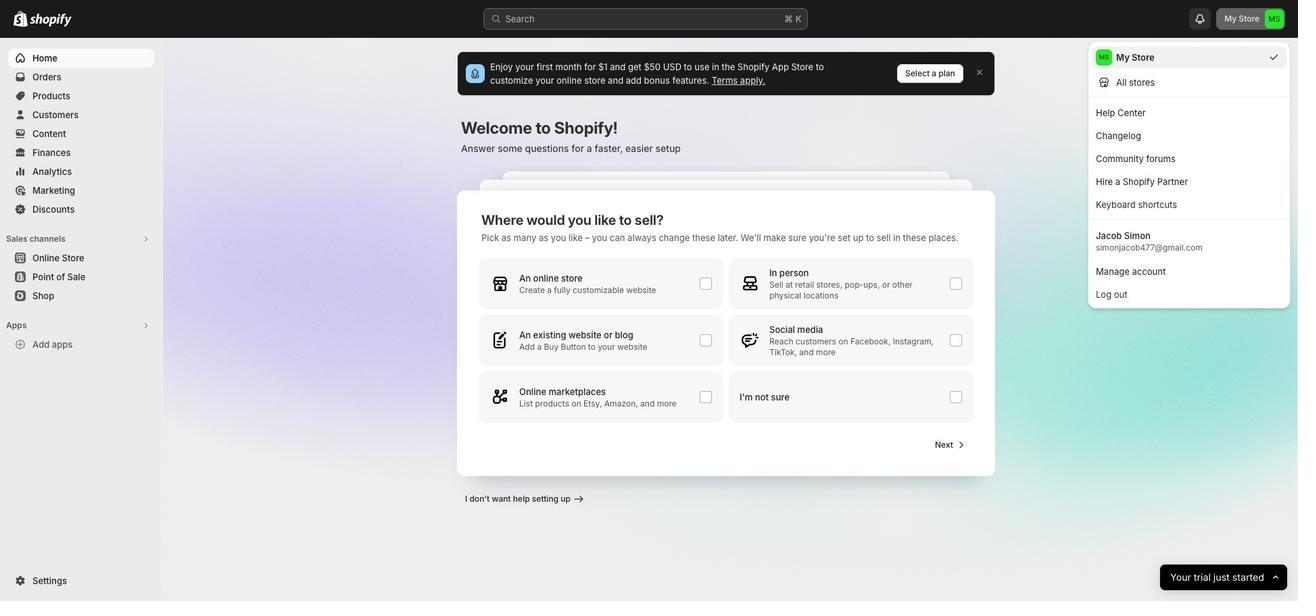 Task type: locate. For each thing, give the bounding box(es) containing it.
my store image
[[1265, 9, 1284, 28]]

shopify image
[[14, 11, 28, 27], [30, 14, 72, 27]]

menu
[[1088, 41, 1291, 309]]

1 horizontal spatial shopify image
[[30, 14, 72, 27]]



Task type: vqa. For each thing, say whether or not it's contained in the screenshot.
tooltip
no



Task type: describe. For each thing, give the bounding box(es) containing it.
my store image
[[1096, 49, 1113, 66]]

0 horizontal spatial shopify image
[[14, 11, 28, 27]]



